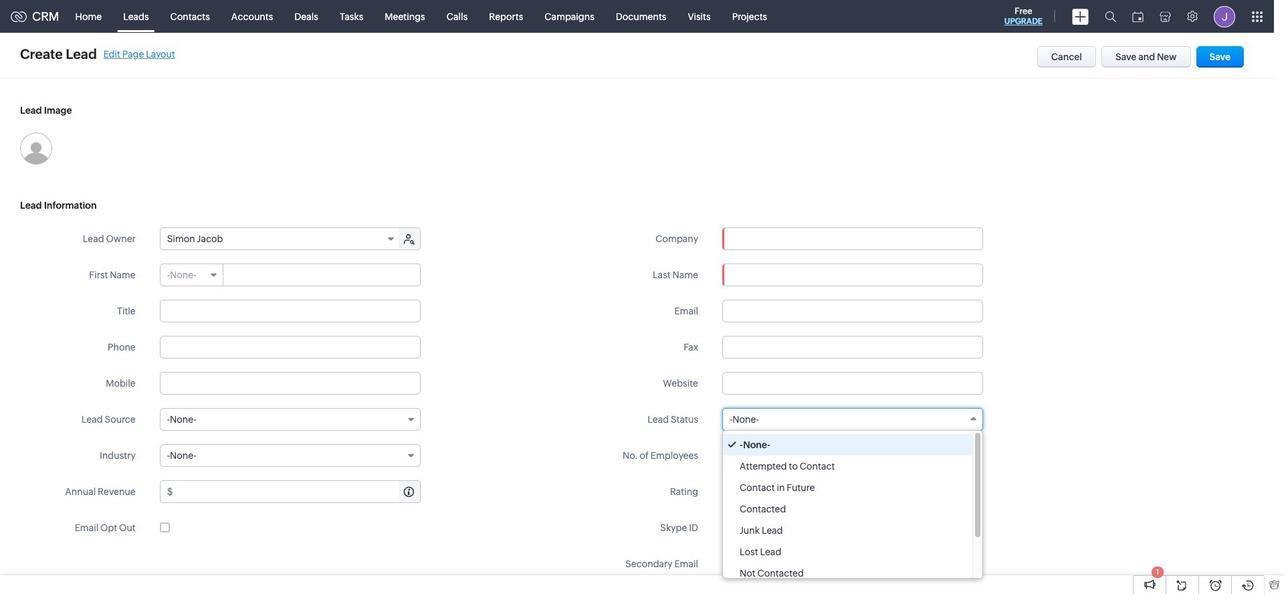 Task type: locate. For each thing, give the bounding box(es) containing it.
list box
[[723, 431, 983, 584]]

option
[[723, 434, 973, 456], [723, 456, 973, 477], [723, 477, 973, 499], [723, 499, 973, 520], [723, 520, 973, 541], [723, 541, 973, 563], [723, 563, 973, 584]]

7 option from the top
[[723, 563, 973, 584]]

create menu image
[[1073, 8, 1089, 24]]

2 option from the top
[[723, 456, 973, 477]]

5 option from the top
[[723, 520, 973, 541]]

None field
[[160, 228, 400, 250], [723, 228, 983, 250], [160, 264, 223, 286], [160, 408, 421, 431], [723, 408, 984, 431], [160, 444, 421, 467], [160, 228, 400, 250], [723, 228, 983, 250], [160, 264, 223, 286], [160, 408, 421, 431], [723, 408, 984, 431], [160, 444, 421, 467]]

None text field
[[723, 228, 983, 250], [224, 264, 420, 286], [160, 300, 421, 323], [723, 300, 984, 323], [160, 336, 421, 359], [723, 228, 983, 250], [224, 264, 420, 286], [160, 300, 421, 323], [723, 300, 984, 323], [160, 336, 421, 359]]

1 option from the top
[[723, 434, 973, 456]]

4 option from the top
[[723, 499, 973, 520]]

3 option from the top
[[723, 477, 973, 499]]

None text field
[[723, 264, 984, 286], [723, 336, 984, 359], [160, 372, 421, 395], [723, 372, 984, 395], [723, 444, 984, 467], [175, 481, 420, 503], [723, 517, 984, 539], [723, 553, 984, 576], [723, 264, 984, 286], [723, 336, 984, 359], [160, 372, 421, 395], [723, 372, 984, 395], [723, 444, 984, 467], [175, 481, 420, 503], [723, 517, 984, 539], [723, 553, 984, 576]]



Task type: describe. For each thing, give the bounding box(es) containing it.
profile element
[[1207, 0, 1244, 32]]

search element
[[1098, 0, 1125, 33]]

profile image
[[1215, 6, 1236, 27]]

logo image
[[11, 11, 27, 22]]

create menu element
[[1065, 0, 1098, 32]]

search image
[[1106, 11, 1117, 22]]

6 option from the top
[[723, 541, 973, 563]]

calendar image
[[1133, 11, 1144, 22]]

image image
[[20, 133, 52, 165]]



Task type: vqa. For each thing, say whether or not it's contained in the screenshot.
mmm d, yyyy "text box"
no



